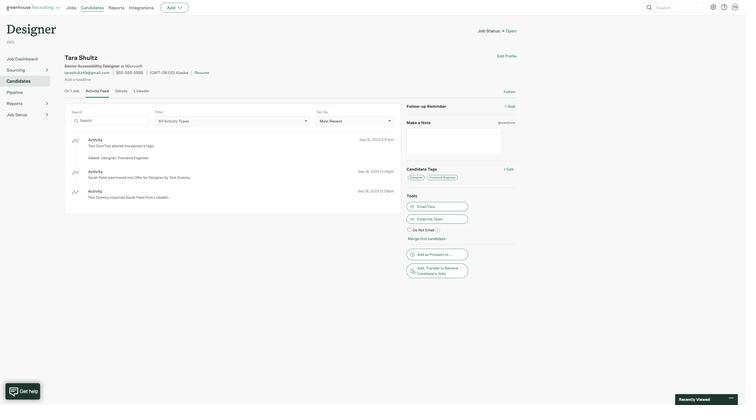 Task type: describe. For each thing, give the bounding box(es) containing it.
types
[[179, 119, 189, 124]]

dumtwo
[[96, 144, 111, 148]]

team
[[434, 217, 443, 222]]

0 vertical spatial edit
[[497, 54, 505, 58]]

1 vertical spatial this
[[420, 237, 427, 241]]

+ for + edit
[[504, 167, 506, 172]]

added: designer, frontend engineer
[[88, 156, 149, 160]]

search
[[72, 110, 82, 114]]

tara inside button
[[428, 205, 435, 209]]

tags
[[428, 167, 437, 172]]

transfer
[[426, 266, 440, 271]]

job inside on 1 job link
[[73, 89, 79, 93]]

1 vertical spatial patel
[[136, 195, 145, 200]]

microsoft
[[125, 64, 142, 69]]

+ edit link
[[502, 166, 515, 173]]

job for job dashboard
[[7, 56, 14, 62]]

all
[[158, 119, 163, 124]]

18, for sep 18, 2023 12:09pm
[[365, 189, 370, 194]]

setup
[[15, 112, 27, 118]]

email for email tara
[[417, 205, 427, 209]]

0 horizontal spatial frontend
[[118, 156, 133, 160]]

do not email
[[413, 228, 435, 232]]

merge this candidate link
[[408, 237, 446, 241]]

+ edit
[[504, 167, 514, 172]]

add a headline
[[64, 77, 91, 82]]

add for add a headline
[[64, 77, 72, 82]]

linkedin
[[134, 89, 149, 93]]

edit profile link
[[497, 54, 517, 58]]

sort by
[[317, 110, 328, 114]]

designer left by in the left of the page
[[149, 176, 164, 180]]

person's
[[131, 144, 145, 148]]

the
[[428, 217, 433, 222]]

Search text field
[[72, 116, 149, 125]]

pipeline link
[[7, 89, 48, 96]]

headline
[[76, 77, 91, 82]]

pipeline
[[7, 90, 23, 95]]

configure image
[[710, 4, 717, 10]]

add,
[[417, 266, 425, 271]]

activity feed link
[[86, 89, 109, 97]]

1 vertical spatial candidates
[[7, 79, 31, 84]]

by
[[164, 176, 168, 180]]

email the team
[[417, 217, 443, 222]]

0 horizontal spatial candidates link
[[7, 78, 48, 85]]

from
[[146, 195, 153, 200]]

@mentions link
[[498, 120, 515, 126]]

1 vertical spatial test
[[169, 176, 176, 180]]

was
[[108, 176, 114, 180]]

activity for sep 18, 2023 2:57pm
[[88, 138, 103, 142]]

on 1 job link
[[64, 89, 79, 97]]

0 horizontal spatial patel
[[99, 176, 107, 180]]

job for job status:
[[478, 28, 486, 33]]

1
[[70, 89, 72, 93]]

candidate
[[407, 167, 427, 172]]

activity right all
[[164, 119, 178, 124]]

@mentions
[[498, 121, 515, 125]]

candidate tags
[[407, 167, 437, 172]]

test dumtwo altered this person's tags:
[[88, 144, 155, 148]]

remove
[[445, 266, 458, 271]]

2023 for 2:57pm
[[372, 138, 381, 142]]

do
[[413, 228, 418, 232]]

follow-up reminder
[[407, 104, 446, 109]]

make a note
[[407, 121, 431, 125]]

open
[[506, 28, 517, 33]]

status:
[[487, 28, 501, 33]]

sort
[[317, 110, 323, 114]]

most recent option
[[320, 119, 342, 124]]

sourcing
[[7, 67, 25, 73]]

0 vertical spatial candidates
[[81, 5, 104, 10]]

2023 for 12:26pm
[[371, 169, 379, 174]]

moved
[[115, 176, 126, 180]]

candidate's
[[417, 272, 437, 276]]

0 horizontal spatial sarah
[[88, 176, 98, 180]]

add, transfer or remove candidate's jobs button
[[407, 264, 468, 279]]

1 horizontal spatial sarah
[[126, 195, 136, 200]]

...
[[449, 253, 453, 257]]

add, transfer or remove candidate's jobs
[[417, 266, 458, 276]]

Search text field
[[655, 4, 699, 12]]

resume
[[195, 70, 209, 75]]

altered
[[112, 144, 124, 148]]

(gmt-
[[150, 70, 162, 75]]

linkedin.
[[154, 195, 170, 200]]

sep for sep 18, 2023 12:26pm
[[358, 169, 365, 174]]

recent
[[330, 119, 342, 124]]

recently viewed
[[679, 398, 710, 402]]

feed
[[100, 89, 109, 93]]

0 horizontal spatial engineer
[[134, 156, 149, 160]]

(gmt-08:00) alaska
[[150, 70, 188, 75]]

1 vertical spatial designer link
[[408, 175, 425, 180]]

18, for sep 18, 2023 2:57pm
[[367, 138, 371, 142]]

details
[[115, 89, 128, 93]]

integrations link
[[129, 5, 154, 10]]

sep for sep 18, 2023 12:09pm
[[358, 189, 364, 194]]

1 555- from the left
[[116, 70, 125, 75]]

not
[[419, 228, 425, 232]]

Do Not Email checkbox
[[408, 228, 411, 232]]

sep for sep 18, 2023 2:57pm
[[360, 138, 366, 142]]

0 horizontal spatial jobs
[[67, 5, 76, 10]]

make
[[407, 121, 417, 125]]

shultz
[[79, 54, 97, 61]]

2023 for 12:09pm
[[370, 189, 379, 194]]

jobs link
[[67, 5, 76, 10]]

most recent
[[320, 119, 342, 124]]



Task type: locate. For each thing, give the bounding box(es) containing it.
2:57pm
[[382, 138, 394, 142]]

tara up senior
[[64, 54, 78, 61]]

candidates right 'jobs' link
[[81, 5, 104, 10]]

test for test dummy imported sarah patel from linkedin.
[[88, 195, 95, 200]]

1 horizontal spatial a
[[418, 121, 421, 125]]

add inside button
[[417, 253, 424, 257]]

sep down the sep 18, 2023 12:26pm
[[358, 189, 364, 194]]

frontend engineer link
[[428, 175, 458, 180]]

2 vertical spatial test
[[88, 195, 95, 200]]

for
[[143, 176, 148, 180]]

frontend engineer
[[430, 176, 456, 180]]

a for make
[[418, 121, 421, 125]]

1 horizontal spatial reports link
[[108, 5, 125, 10]]

email tara
[[417, 205, 435, 209]]

job
[[478, 28, 486, 33], [7, 56, 14, 62], [73, 89, 79, 93], [7, 112, 14, 118]]

0 vertical spatial 2023
[[372, 138, 381, 142]]

12:09pm
[[380, 189, 394, 194]]

designer link down candidate
[[408, 175, 425, 180]]

add button
[[160, 3, 189, 13]]

0 vertical spatial reports
[[108, 5, 125, 10]]

reports down pipeline on the left top of page
[[7, 101, 23, 106]]

test for test dumtwo altered this person's tags:
[[88, 144, 95, 148]]

frontend
[[118, 156, 133, 160], [430, 176, 443, 180]]

email inside button
[[417, 205, 427, 209]]

activity for sep 18, 2023 12:09pm
[[88, 189, 102, 194]]

0 vertical spatial a
[[73, 77, 75, 82]]

0 horizontal spatial a
[[73, 77, 75, 82]]

activity up dumtwo
[[88, 138, 103, 142]]

0 vertical spatial 18,
[[367, 138, 371, 142]]

sarah
[[88, 176, 98, 180], [126, 195, 136, 200]]

1 horizontal spatial frontend
[[430, 176, 443, 180]]

18, left 12:26pm
[[366, 169, 370, 174]]

1 vertical spatial jobs
[[438, 272, 446, 276]]

1 vertical spatial a
[[418, 121, 421, 125]]

sep left 2:57pm
[[360, 138, 366, 142]]

1 horizontal spatial jobs
[[438, 272, 446, 276]]

sarah left was
[[88, 176, 98, 180]]

12:26pm
[[380, 169, 394, 174]]

0 vertical spatial test
[[88, 144, 95, 148]]

sarah right the imported
[[126, 195, 136, 200]]

this right altered
[[124, 144, 130, 148]]

555-555-5555
[[116, 70, 143, 75]]

tools
[[407, 194, 417, 198]]

merge this candidate
[[408, 237, 446, 241]]

1 horizontal spatial this
[[420, 237, 427, 241]]

designer inside tara shultz senior accessibility designer at microsoft
[[103, 64, 120, 69]]

(50)
[[7, 40, 14, 44]]

senior
[[64, 64, 77, 69]]

by
[[324, 110, 328, 114]]

candidates down sourcing
[[7, 79, 31, 84]]

sep 18, 2023 2:57pm
[[360, 138, 394, 142]]

18, left the 12:09pm
[[365, 189, 370, 194]]

merge
[[408, 237, 420, 241]]

dummy
[[96, 195, 109, 200]]

sep
[[360, 138, 366, 142], [358, 169, 365, 174], [358, 189, 364, 194]]

follow-
[[407, 104, 421, 109]]

1 vertical spatial reports link
[[7, 100, 48, 107]]

activity inside activity feed link
[[86, 89, 99, 93]]

sep up sep 18, 2023 12:09pm
[[358, 169, 365, 174]]

tags:
[[146, 144, 155, 148]]

tara inside tara shultz senior accessibility designer at microsoft
[[64, 54, 78, 61]]

0 vertical spatial engineer
[[134, 156, 149, 160]]

2 vertical spatial 18,
[[365, 189, 370, 194]]

td
[[733, 5, 738, 9]]

reports left integrations link
[[108, 5, 125, 10]]

note
[[421, 121, 431, 125]]

a left note
[[418, 121, 421, 125]]

edit inside + edit link
[[507, 167, 514, 172]]

5555
[[134, 70, 143, 75]]

1 vertical spatial tara
[[428, 205, 435, 209]]

tarashultz49@gmail.com link
[[64, 70, 110, 75]]

job inside "job setup" link
[[7, 112, 14, 118]]

0 horizontal spatial tara
[[64, 54, 78, 61]]

0 horizontal spatial edit
[[497, 54, 505, 58]]

2023 left the 12:09pm
[[370, 189, 379, 194]]

0 horizontal spatial candidates
[[7, 79, 31, 84]]

2023 left 2:57pm
[[372, 138, 381, 142]]

1 horizontal spatial reports
[[108, 5, 125, 10]]

0 vertical spatial +
[[505, 104, 507, 109]]

1 vertical spatial email
[[417, 217, 427, 222]]

candidate
[[428, 237, 446, 241]]

integrations
[[129, 5, 154, 10]]

1 vertical spatial 2023
[[371, 169, 379, 174]]

activity for sep 18, 2023 12:26pm
[[88, 169, 103, 174]]

prospect
[[430, 253, 445, 257]]

0 vertical spatial this
[[124, 144, 130, 148]]

add for add
[[167, 5, 176, 10]]

0 horizontal spatial designer link
[[7, 15, 56, 38]]

profile
[[505, 54, 517, 58]]

td button
[[732, 4, 739, 10]]

job dashboard
[[7, 56, 38, 62]]

0 horizontal spatial this
[[124, 144, 130, 148]]

dashboard
[[15, 56, 38, 62]]

0 horizontal spatial reports
[[7, 101, 23, 106]]

activity
[[86, 89, 99, 93], [164, 119, 178, 124], [88, 138, 103, 142], [88, 169, 103, 174], [88, 189, 102, 194]]

imported
[[110, 195, 125, 200]]

designer link down greenhouse recruiting image
[[7, 15, 56, 38]]

designer left at
[[103, 64, 120, 69]]

candidates link right 'jobs' link
[[81, 5, 104, 10]]

email left the the
[[417, 217, 427, 222]]

555-
[[116, 70, 125, 75], [125, 70, 134, 75]]

1 vertical spatial sarah
[[126, 195, 136, 200]]

0 vertical spatial frontend
[[118, 156, 133, 160]]

0 vertical spatial designer link
[[7, 15, 56, 38]]

0 vertical spatial sep
[[360, 138, 366, 142]]

on 1 job
[[64, 89, 79, 93]]

patel left was
[[99, 176, 107, 180]]

activity down added: at left top
[[88, 169, 103, 174]]

2 vertical spatial email
[[425, 228, 435, 232]]

job up sourcing
[[7, 56, 14, 62]]

1 horizontal spatial designer link
[[408, 175, 425, 180]]

1 vertical spatial sep
[[358, 169, 365, 174]]

job setup link
[[7, 112, 48, 118]]

details link
[[115, 89, 128, 97]]

reports
[[108, 5, 125, 10], [7, 101, 23, 106]]

designer down greenhouse recruiting image
[[7, 21, 56, 37]]

+ add
[[505, 104, 515, 109]]

None text field
[[407, 128, 502, 156]]

edit profile
[[497, 54, 517, 58]]

email up email the team
[[417, 205, 427, 209]]

designer link
[[7, 15, 56, 38], [408, 175, 425, 180]]

+
[[505, 104, 507, 109], [504, 167, 506, 172]]

reports link up "job setup" link
[[7, 100, 48, 107]]

alaska
[[176, 70, 188, 75]]

frontend down test dumtwo altered this person's tags:
[[118, 156, 133, 160]]

add inside popup button
[[167, 5, 176, 10]]

or
[[441, 266, 444, 271]]

0 horizontal spatial reports link
[[7, 100, 48, 107]]

+ for + add
[[505, 104, 507, 109]]

resume link
[[195, 70, 209, 75]]

most
[[320, 119, 329, 124]]

job status:
[[478, 28, 501, 33]]

add for add as prospect to ...
[[417, 253, 424, 257]]

1 vertical spatial edit
[[507, 167, 514, 172]]

sourcing link
[[7, 67, 48, 73]]

1 vertical spatial 18,
[[366, 169, 370, 174]]

accessibility
[[78, 64, 102, 69]]

1 horizontal spatial edit
[[507, 167, 514, 172]]

1 horizontal spatial engineer
[[443, 176, 456, 180]]

offer
[[134, 176, 143, 180]]

1 vertical spatial candidates link
[[7, 78, 48, 85]]

0 vertical spatial reports link
[[108, 5, 125, 10]]

2 vertical spatial sep
[[358, 189, 364, 194]]

added:
[[88, 156, 100, 160]]

follow link
[[504, 89, 515, 94]]

candidates
[[81, 5, 104, 10], [7, 79, 31, 84]]

reminder
[[427, 104, 446, 109]]

job left status:
[[478, 28, 486, 33]]

designer
[[7, 21, 56, 37], [103, 64, 120, 69], [149, 176, 164, 180], [410, 176, 423, 180]]

on
[[64, 89, 70, 93]]

reports link left integrations link
[[108, 5, 125, 10]]

1 horizontal spatial patel
[[136, 195, 145, 200]]

tara up the the
[[428, 205, 435, 209]]

engineer
[[134, 156, 149, 160], [443, 176, 456, 180]]

1 vertical spatial reports
[[7, 101, 23, 106]]

1 horizontal spatial candidates link
[[81, 5, 104, 10]]

candidates link
[[81, 5, 104, 10], [7, 78, 48, 85]]

jobs inside add, transfer or remove candidate's jobs
[[438, 272, 446, 276]]

2 vertical spatial 2023
[[370, 189, 379, 194]]

patel left from
[[136, 195, 145, 200]]

0 vertical spatial jobs
[[67, 5, 76, 10]]

0 vertical spatial tara
[[64, 54, 78, 61]]

1 horizontal spatial candidates
[[81, 5, 104, 10]]

activity up dummy
[[88, 189, 102, 194]]

job setup
[[7, 112, 27, 118]]

this down do not email
[[420, 237, 427, 241]]

555- down microsoft
[[125, 70, 134, 75]]

job left setup
[[7, 112, 14, 118]]

reports link
[[108, 5, 125, 10], [7, 100, 48, 107]]

at
[[121, 64, 124, 69]]

greenhouse recruiting image
[[7, 4, 56, 11]]

+ add link
[[505, 104, 515, 109]]

add as prospect to ... button
[[407, 249, 468, 261]]

0 vertical spatial email
[[417, 205, 427, 209]]

test left dumtwo
[[88, 144, 95, 148]]

1 vertical spatial engineer
[[443, 176, 456, 180]]

email
[[417, 205, 427, 209], [417, 217, 427, 222], [425, 228, 435, 232]]

2 555- from the left
[[125, 70, 134, 75]]

0 vertical spatial patel
[[99, 176, 107, 180]]

tara
[[64, 54, 78, 61], [428, 205, 435, 209]]

555- down at
[[116, 70, 125, 75]]

email for email the team
[[417, 217, 427, 222]]

jobs
[[67, 5, 76, 10], [438, 272, 446, 276]]

test right by in the left of the page
[[169, 176, 176, 180]]

a for add
[[73, 77, 75, 82]]

sarah patel was moved into offer for designer by test dummy.
[[88, 176, 191, 180]]

18, left 2:57pm
[[367, 138, 371, 142]]

08:00)
[[162, 70, 175, 75]]

job inside job dashboard link
[[7, 56, 14, 62]]

email inside button
[[417, 217, 427, 222]]

job for job setup
[[7, 112, 14, 118]]

0 vertical spatial sarah
[[88, 176, 98, 180]]

18, for sep 18, 2023 12:26pm
[[366, 169, 370, 174]]

1 horizontal spatial tara
[[428, 205, 435, 209]]

email right not
[[425, 228, 435, 232]]

job right the 1
[[73, 89, 79, 93]]

frontend down tags
[[430, 176, 443, 180]]

designer down candidate
[[410, 176, 423, 180]]

activity left feed
[[86, 89, 99, 93]]

1 vertical spatial +
[[504, 167, 506, 172]]

0 vertical spatial candidates link
[[81, 5, 104, 10]]

2023 left 12:26pm
[[371, 169, 379, 174]]

a left headline
[[73, 77, 75, 82]]

email the team button
[[407, 215, 468, 224]]

tara shultz senior accessibility designer at microsoft
[[64, 54, 142, 69]]

up
[[421, 104, 426, 109]]

recently
[[679, 398, 696, 402]]

test dummy imported sarah patel from linkedin.
[[88, 195, 170, 200]]

1 vertical spatial frontend
[[430, 176, 443, 180]]

test left dummy
[[88, 195, 95, 200]]

candidates link up pipeline 'link'
[[7, 78, 48, 85]]



Task type: vqa. For each thing, say whether or not it's contained in the screenshot.
"internal" link
no



